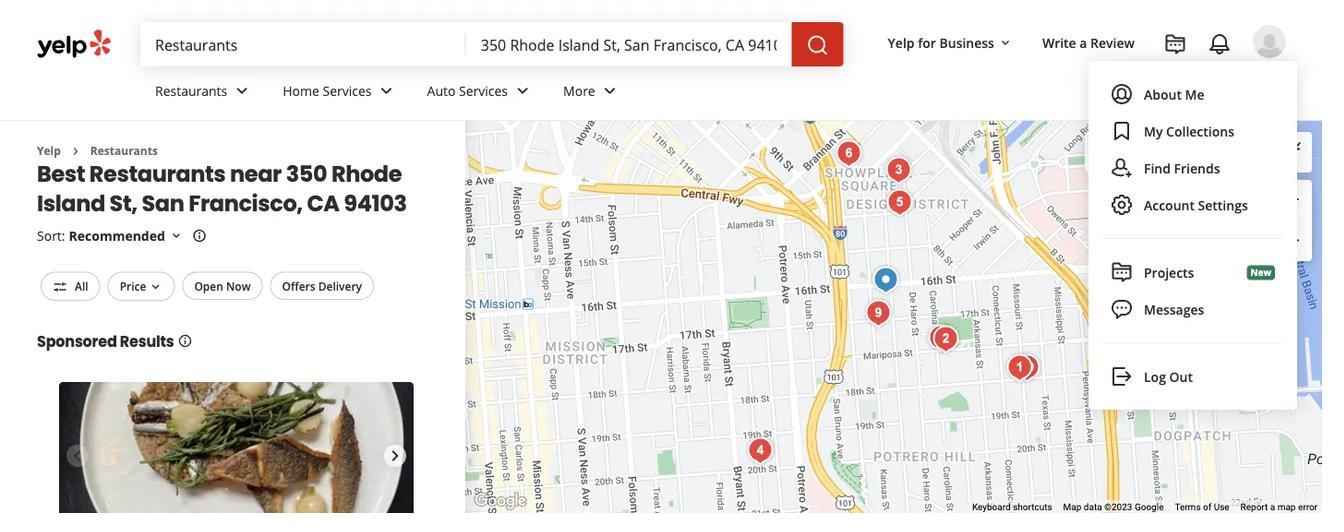 Task type: vqa. For each thing, say whether or not it's contained in the screenshot.
flavor
no



Task type: locate. For each thing, give the bounding box(es) containing it.
about me
[[1144, 85, 1205, 103]]

Near text field
[[481, 34, 777, 54]]

write
[[1043, 34, 1076, 51]]

delivery
[[318, 278, 362, 294]]

None field
[[155, 34, 451, 54], [481, 34, 777, 54]]

none field up more link
[[481, 34, 777, 54]]

24 chevron down v2 image right the more
[[599, 80, 621, 102]]

friends
[[1174, 159, 1220, 177]]

yelp
[[888, 34, 915, 51], [37, 143, 61, 158]]

24 chevron down v2 image inside home services link
[[375, 80, 398, 102]]

2 none field from the left
[[481, 34, 777, 54]]

24 chevron down v2 image
[[512, 80, 534, 102], [599, 80, 621, 102]]

0 vertical spatial 16 chevron down v2 image
[[169, 229, 184, 244]]

user actions element
[[873, 23, 1312, 137]]

a right report
[[1270, 502, 1275, 513]]

me
[[1185, 85, 1205, 103]]

24 add friend v2 image
[[1111, 157, 1133, 179]]

350
[[286, 158, 327, 189]]

1 horizontal spatial a
[[1270, 502, 1275, 513]]

terms of use link
[[1175, 502, 1230, 513]]

yelp left for
[[888, 34, 915, 51]]

google image
[[470, 489, 531, 513]]

24 chevron down v2 image left auto
[[375, 80, 398, 102]]

0 vertical spatial map
[[1183, 144, 1210, 161]]

1 vertical spatial restaurants link
[[90, 143, 158, 158]]

1 horizontal spatial 24 chevron down v2 image
[[375, 80, 398, 102]]

16 chevron down v2 image inside price 'popup button'
[[148, 280, 163, 294]]

about me link
[[1100, 76, 1286, 113]]

16 filter v2 image
[[53, 280, 67, 294]]

24 chevron down v2 image
[[231, 80, 253, 102], [375, 80, 398, 102]]

24 chevron down v2 image for more
[[599, 80, 621, 102]]

business
[[940, 34, 995, 51]]

24 log out v2 image
[[1111, 366, 1133, 388]]

messages link
[[1100, 291, 1286, 328]]

group
[[1272, 180, 1312, 261]]

0 horizontal spatial yelp
[[37, 143, 61, 158]]

0 horizontal spatial 24 chevron down v2 image
[[231, 80, 253, 102]]

restaurants
[[155, 82, 227, 99], [90, 143, 158, 158], [89, 158, 226, 189]]

yelp for yelp for business
[[888, 34, 915, 51]]

sort:
[[37, 227, 65, 245]]

report a map error link
[[1241, 502, 1318, 513]]

find friends link
[[1104, 150, 1283, 187]]

24 project v2 image
[[1111, 261, 1133, 284]]

keyboard
[[972, 502, 1011, 513]]

16 info v2 image
[[192, 229, 207, 244], [178, 334, 193, 348]]

0 horizontal spatial 16 chevron down v2 image
[[148, 280, 163, 294]]

Find text field
[[155, 34, 451, 54]]

0 horizontal spatial map
[[1183, 144, 1210, 161]]

none field find
[[155, 34, 451, 54]]

services inside home services link
[[323, 82, 372, 99]]

open
[[194, 278, 223, 294]]

a right write
[[1080, 34, 1087, 51]]

projects
[[1144, 264, 1194, 281]]

24 chevron down v2 image for home services
[[375, 80, 398, 102]]

new
[[1251, 267, 1272, 279]]

16 info v2 image right results
[[178, 334, 193, 348]]

keyboard shortcuts button
[[972, 501, 1052, 513]]

24 chevron down v2 image inside auto services link
[[512, 80, 534, 102]]

1 24 chevron down v2 image from the left
[[231, 80, 253, 102]]

services right auto
[[459, 82, 508, 99]]

1 horizontal spatial services
[[459, 82, 508, 99]]

16 chevron down v2 image right price
[[148, 280, 163, 294]]

16 chevron down v2 image for recommended
[[169, 229, 184, 244]]

0 horizontal spatial none field
[[155, 34, 451, 54]]

1 vertical spatial a
[[1270, 502, 1275, 513]]

1 vertical spatial 16 chevron down v2 image
[[148, 280, 163, 294]]

16 chevron down v2 image for price
[[148, 280, 163, 294]]

san
[[142, 188, 184, 219]]

auto
[[427, 82, 456, 99]]

restaurants link
[[140, 66, 268, 120], [90, 143, 158, 158]]

1 horizontal spatial none field
[[481, 34, 777, 54]]

my collections link
[[1104, 113, 1283, 150]]

la connessa image
[[923, 320, 960, 357]]

yelp left the 16 chevron right v2 icon
[[37, 143, 61, 158]]

0 horizontal spatial 24 chevron down v2 image
[[512, 80, 534, 102]]

search image
[[807, 34, 829, 56]]

1 services from the left
[[323, 82, 372, 99]]

francisco,
[[189, 188, 303, 219]]

account settings link
[[1104, 187, 1283, 223]]

sponsored
[[37, 331, 117, 352]]

moves
[[1213, 144, 1253, 161]]

16 chevron down v2 image
[[169, 229, 184, 244], [148, 280, 163, 294]]

16 info v2 image up open
[[192, 229, 207, 244]]

1 horizontal spatial yelp
[[888, 34, 915, 51]]

16 chevron right v2 image
[[68, 144, 83, 159]]

keyboard shortcuts
[[972, 502, 1052, 513]]

0 horizontal spatial a
[[1080, 34, 1087, 51]]

0 vertical spatial a
[[1080, 34, 1087, 51]]

for
[[918, 34, 936, 51]]

auto services link
[[412, 66, 549, 120]]

restaurants inside best restaurants near 350 rhode island st, san francisco, ca 94103
[[89, 158, 226, 189]]

open now
[[194, 278, 251, 294]]

2 services from the left
[[459, 82, 508, 99]]

map
[[1183, 144, 1210, 161], [1278, 502, 1296, 513]]

services
[[323, 82, 372, 99], [459, 82, 508, 99]]

16 chevron down v2 image inside recommended popup button
[[169, 229, 184, 244]]

None search field
[[140, 22, 847, 66]]

a
[[1080, 34, 1087, 51], [1270, 502, 1275, 513]]

offers delivery
[[282, 278, 362, 294]]

24 chevron down v2 image for auto services
[[512, 80, 534, 102]]

1 vertical spatial yelp
[[37, 143, 61, 158]]

2 24 chevron down v2 image from the left
[[599, 80, 621, 102]]

a for report
[[1270, 502, 1275, 513]]

24 chevron down v2 image left home on the top of the page
[[231, 80, 253, 102]]

find
[[1144, 159, 1171, 177]]

chez maman east image
[[1001, 350, 1038, 386]]

a inside write a review link
[[1080, 34, 1087, 51]]

0 horizontal spatial services
[[323, 82, 372, 99]]

yelp inside button
[[888, 34, 915, 51]]

24 chevron down v2 image right "auto services"
[[512, 80, 534, 102]]

1 horizontal spatial 24 chevron down v2 image
[[599, 80, 621, 102]]

log out button
[[1104, 358, 1283, 395]]

1 none field from the left
[[155, 34, 451, 54]]

rosemary & pine image
[[881, 184, 918, 221]]

2 24 chevron down v2 image from the left
[[375, 80, 398, 102]]

0 vertical spatial yelp
[[888, 34, 915, 51]]

none field up home on the top of the page
[[155, 34, 451, 54]]

auto services
[[427, 82, 508, 99]]

services inside auto services link
[[459, 82, 508, 99]]

1 24 chevron down v2 image from the left
[[512, 80, 534, 102]]

24 chevron down v2 image inside restaurants link
[[231, 80, 253, 102]]

services right home on the top of the page
[[323, 82, 372, 99]]

1 vertical spatial 16 info v2 image
[[178, 334, 193, 348]]

slideshow element
[[59, 382, 414, 513]]

all
[[75, 278, 88, 294]]

94103
[[344, 188, 407, 219]]

1 vertical spatial map
[[1278, 502, 1296, 513]]

best restaurants near 350 rhode island st, san francisco, ca 94103
[[37, 158, 407, 219]]

results
[[120, 331, 174, 352]]

previous image
[[66, 445, 89, 467]]

best
[[37, 158, 85, 189]]

16 chevron down v2 image down the 'san'
[[169, 229, 184, 244]]

1 horizontal spatial 16 chevron down v2 image
[[169, 229, 184, 244]]

error
[[1298, 502, 1318, 513]]

yelp for business button
[[881, 26, 1020, 59]]

1 horizontal spatial map
[[1278, 502, 1296, 513]]

data
[[1084, 502, 1102, 513]]

24 chevron down v2 image inside more link
[[599, 80, 621, 102]]

zoom in image
[[1281, 188, 1303, 211]]



Task type: describe. For each thing, give the bounding box(es) containing it.
log out
[[1144, 368, 1193, 386]]

business categories element
[[140, 66, 1286, 120]]

st,
[[110, 188, 137, 219]]

use
[[1214, 502, 1230, 513]]

24 profile v2 image
[[1111, 83, 1133, 105]]

report
[[1241, 502, 1268, 513]]

collapse map image
[[1281, 140, 1303, 162]]

review
[[1091, 34, 1135, 51]]

shortcuts
[[1013, 502, 1052, 513]]

services for home services
[[323, 82, 372, 99]]

restaurants inside 'business categories' element
[[155, 82, 227, 99]]

map for error
[[1278, 502, 1296, 513]]

price
[[120, 278, 146, 294]]

home
[[283, 82, 319, 99]]

all button
[[41, 272, 100, 301]]

terms
[[1175, 502, 1201, 513]]

more link
[[549, 66, 636, 120]]

island
[[37, 188, 105, 219]]

open now button
[[182, 272, 263, 300]]

search
[[1122, 144, 1163, 161]]

none field near
[[481, 34, 777, 54]]

yelp for business
[[888, 34, 995, 51]]

yelp link
[[37, 143, 61, 158]]

filters group
[[37, 272, 378, 301]]

recommended
[[69, 227, 165, 245]]

account
[[1144, 196, 1195, 214]]

map for moves
[[1183, 144, 1210, 161]]

ca
[[307, 188, 339, 219]]

map region
[[268, 0, 1323, 513]]

24 message v2 image
[[1111, 298, 1133, 320]]

map
[[1063, 502, 1082, 513]]

©2023
[[1105, 502, 1133, 513]]

home services
[[283, 82, 372, 99]]

offers
[[282, 278, 315, 294]]

24 settings v2 image
[[1111, 194, 1133, 216]]

offers delivery button
[[270, 272, 374, 300]]

near
[[230, 158, 282, 189]]

account settings
[[1144, 196, 1248, 214]]

0 vertical spatial 16 info v2 image
[[192, 229, 207, 244]]

of
[[1203, 502, 1212, 513]]

home services link
[[268, 66, 412, 120]]

messages
[[1144, 301, 1205, 318]]

dumpling time image
[[881, 152, 917, 189]]

write a review link
[[1035, 26, 1142, 59]]

price button
[[108, 272, 175, 301]]

map data ©2023 google
[[1063, 502, 1164, 513]]

hardwood bar & smokery image
[[831, 135, 868, 172]]

16 chevron down v2 image
[[998, 36, 1013, 51]]

24 chevron down v2 image for restaurants
[[231, 80, 253, 102]]

bob b. image
[[1253, 25, 1286, 58]]

0 vertical spatial restaurants link
[[140, 66, 268, 120]]

google
[[1135, 502, 1164, 513]]

24 collections v2 image
[[1111, 120, 1133, 142]]

my
[[1144, 122, 1163, 140]]

terms of use
[[1175, 502, 1230, 513]]

collections
[[1166, 122, 1235, 140]]

out
[[1170, 368, 1193, 386]]

a for write
[[1080, 34, 1087, 51]]

parker potrero image
[[1009, 350, 1046, 386]]

services for auto services
[[459, 82, 508, 99]]

settings
[[1198, 196, 1248, 214]]

zoom out image
[[1281, 229, 1303, 252]]

log
[[1144, 368, 1166, 386]]

as
[[1166, 144, 1180, 161]]

sponsored results
[[37, 331, 174, 352]]

write a review
[[1043, 34, 1135, 51]]

next image
[[384, 445, 406, 467]]

find friends
[[1144, 159, 1220, 177]]

notifications image
[[1209, 33, 1231, 55]]

next level burger image
[[860, 295, 897, 332]]

recommended button
[[69, 227, 184, 245]]

more
[[563, 82, 595, 99]]

now
[[226, 278, 251, 294]]

my collections
[[1144, 122, 1235, 140]]

rhode
[[331, 158, 402, 189]]

lost resort image
[[742, 433, 779, 470]]

search as map moves
[[1122, 144, 1253, 161]]

report a map error
[[1241, 502, 1318, 513]]

projects image
[[1164, 33, 1187, 55]]

louie's original image
[[928, 321, 965, 358]]

yelp for yelp link
[[37, 143, 61, 158]]

about
[[1144, 85, 1182, 103]]



